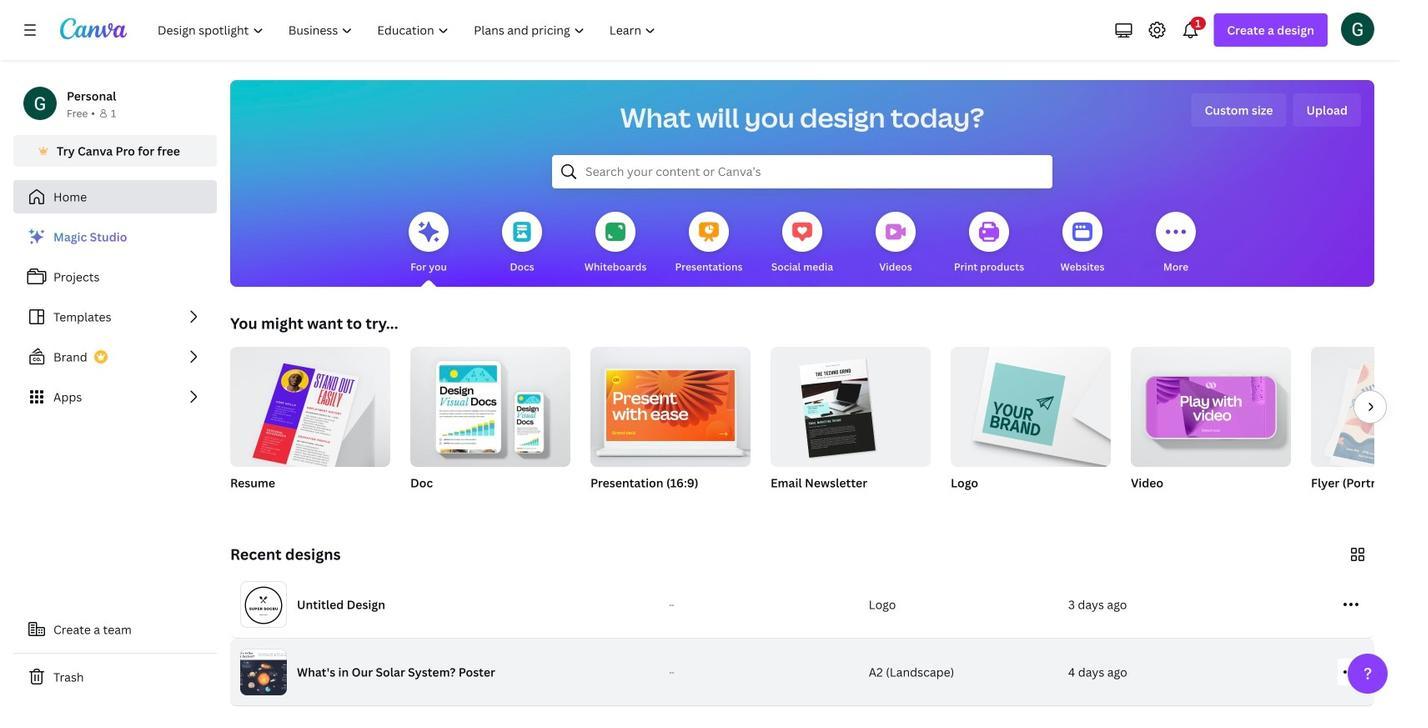 Task type: describe. For each thing, give the bounding box(es) containing it.
top level navigation element
[[147, 13, 670, 47]]

greg robinson image
[[1341, 12, 1375, 46]]



Task type: locate. For each thing, give the bounding box(es) containing it.
Search search field
[[586, 156, 1019, 188]]

group
[[230, 340, 390, 512], [230, 340, 390, 474], [410, 340, 571, 512], [410, 340, 571, 467], [591, 340, 751, 512], [591, 340, 751, 467], [771, 340, 931, 512], [771, 340, 931, 467], [951, 347, 1111, 512], [951, 347, 1111, 467], [1131, 347, 1291, 512], [1311, 347, 1401, 512]]

None search field
[[552, 155, 1053, 189]]

list
[[13, 220, 217, 414]]



Task type: vqa. For each thing, say whether or not it's contained in the screenshot.
below corresponding to /year for one person
no



